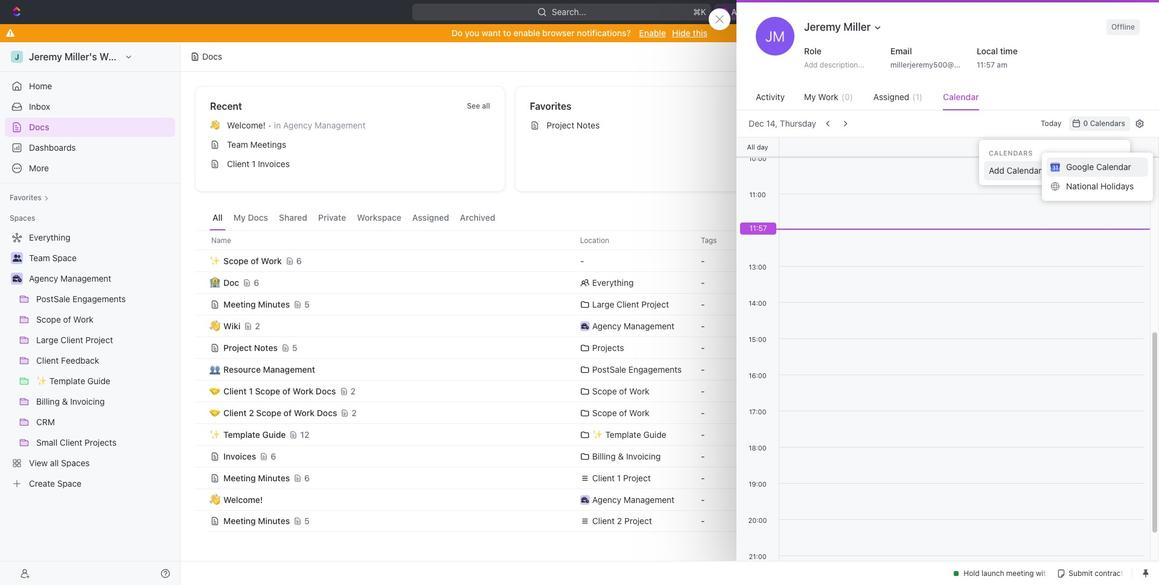 Task type: vqa. For each thing, say whether or not it's contained in the screenshot.


Task type: describe. For each thing, give the bounding box(es) containing it.
client for client 2 scope of work docs
[[223, 408, 247, 418]]

13:00
[[749, 263, 767, 271]]

17
[[859, 516, 867, 527]]

1 template from the left
[[223, 430, 260, 440]]

home link
[[5, 77, 175, 96]]

engagements
[[629, 364, 682, 375]]

location
[[580, 236, 609, 245]]

large client project
[[592, 299, 669, 309]]

meeting for client 2 project
[[223, 516, 256, 527]]

inbox
[[29, 101, 50, 112]]

mins
[[949, 408, 967, 418]]

2 for client 2 scope of work docs
[[352, 408, 357, 418]]

12:00
[[749, 227, 767, 235]]

notifications?
[[577, 28, 631, 38]]

jm
[[766, 28, 785, 45]]

client 2 scope of work docs
[[223, 408, 337, 418]]

google calendar button
[[1047, 158, 1148, 177]]

scope down resource management
[[255, 386, 280, 396]]

client 1 scope of work docs
[[223, 386, 336, 396]]

new
[[945, 7, 963, 17]]

my docs button
[[231, 206, 271, 231]]

postsale
[[592, 364, 626, 375]]

row containing name
[[195, 231, 1145, 251]]

archived button
[[457, 206, 498, 231]]

scope of work for client 2 scope of work docs
[[592, 408, 650, 418]]

11:57
[[977, 60, 995, 69]]

docs up client 2 scope of work docs
[[316, 386, 336, 396]]

20:00
[[748, 517, 767, 525]]

all for created by me
[[1122, 101, 1130, 110]]

1 vertical spatial in
[[970, 159, 977, 169]]

nov
[[841, 516, 857, 527]]

of down "my docs" button
[[251, 256, 259, 266]]

12
[[300, 430, 309, 440]]

dashboards link
[[5, 138, 175, 158]]

dec for 13
[[841, 408, 857, 418]]

my work
[[804, 92, 839, 102]]

Search by name... text field
[[953, 207, 1105, 225]]

assigned button
[[409, 206, 452, 231]]

day
[[757, 143, 768, 151]]

role add description...
[[804, 46, 865, 69]]

national holidays button
[[1047, 177, 1148, 196]]

resource management
[[223, 364, 315, 375]]

meeting for client 1 project
[[223, 473, 256, 483]]

14 row from the top
[[195, 510, 1145, 534]]

👋
[[210, 121, 220, 130]]

scope up ✨
[[592, 408, 617, 418]]

work down "my docs" button
[[261, 256, 282, 266]]

offline
[[1112, 22, 1135, 31]]

calendar for add calendar
[[1007, 165, 1042, 176]]

management inside agency management link
[[60, 274, 111, 284]]

do you want to enable browser notifications? enable hide this
[[452, 28, 708, 38]]

add description... button
[[799, 58, 879, 72]]

local time 11:57 am
[[977, 46, 1018, 69]]

role
[[804, 46, 822, 56]]

do
[[452, 28, 463, 38]]

2 template from the left
[[605, 430, 641, 440]]

postsale engagements
[[592, 364, 682, 375]]

1 column header from the left
[[195, 231, 208, 251]]

21:00
[[749, 553, 767, 561]]

✨
[[592, 430, 603, 440]]

workspace
[[357, 213, 401, 223]]

created by me
[[850, 101, 916, 112]]

16:00
[[749, 372, 767, 380]]

today button
[[1036, 117, 1067, 131]]

work up the 12
[[294, 408, 315, 418]]

to
[[503, 28, 511, 38]]

enable
[[639, 28, 666, 38]]

add inside "dropdown button"
[[989, 165, 1005, 176]]

workspace button
[[354, 206, 404, 231]]

nov 17
[[841, 516, 867, 527]]

doc inside "table"
[[223, 277, 239, 288]]

see for recent
[[467, 101, 480, 110]]

everything
[[592, 277, 634, 288]]

2 guide from the left
[[644, 430, 666, 440]]

minutes for client 2 project
[[258, 516, 290, 527]]

private button
[[315, 206, 349, 231]]

welcome! for welcome!
[[223, 495, 263, 505]]

millerjeremy500@gmail.com
[[891, 60, 990, 69]]

in doc
[[970, 159, 994, 169]]

all button
[[210, 206, 226, 231]]

dec for dec
[[841, 299, 857, 309]]

docs link
[[5, 118, 175, 137]]

this
[[693, 28, 708, 38]]

docs down client 1 scope of work docs
[[317, 408, 337, 418]]

meetings
[[250, 139, 286, 150]]

agency management for rightmost business time icon
[[592, 321, 675, 331]]

me
[[902, 101, 916, 112]]

0 vertical spatial notes
[[577, 120, 600, 130]]

scope of work for client 1 scope of work docs
[[592, 386, 650, 396]]

holidays
[[1101, 181, 1134, 191]]

0 vertical spatial doc
[[979, 159, 994, 169]]

see for created by me
[[1107, 101, 1120, 110]]

0 vertical spatial invoices
[[258, 159, 290, 169]]

17:00
[[749, 408, 766, 416]]

local
[[977, 46, 998, 56]]

•
[[268, 120, 272, 130]]

13 mins ago
[[938, 408, 984, 418]]

large
[[592, 299, 614, 309]]

today
[[1041, 119, 1062, 128]]

upgrade link
[[866, 4, 924, 21]]

tab list containing all
[[210, 206, 498, 231]]

home
[[29, 81, 52, 91]]

docs inside button
[[248, 213, 268, 223]]

scope down the postsale
[[592, 386, 617, 396]]

hide
[[672, 28, 691, 38]]

client 2 project
[[592, 516, 652, 527]]

2 for client 1 scope of work docs
[[351, 386, 356, 396]]

docs inside sidebar navigation
[[29, 122, 49, 132]]

project for client 1 project
[[623, 473, 651, 483]]

19:00
[[749, 481, 767, 488]]

0 calendars
[[1084, 119, 1125, 128]]

scope down client 1 scope of work docs
[[256, 408, 281, 418]]

favorites inside button
[[10, 193, 42, 202]]

1 horizontal spatial business time image
[[581, 323, 589, 329]]

row containing resource management
[[195, 359, 1145, 381]]

4 row from the top
[[195, 293, 1145, 317]]

activity
[[756, 92, 785, 102]]

1 guide from the left
[[262, 430, 286, 440]]

23:09:19 button
[[1024, 5, 1087, 19]]

project notes link
[[525, 116, 820, 135]]

welcome! • in agency management
[[227, 120, 366, 130]]

1 for project
[[617, 473, 621, 483]]

0
[[1084, 119, 1088, 128]]

see all button for created by me
[[1102, 99, 1135, 114]]



Task type: locate. For each thing, give the bounding box(es) containing it.
1 for scope
[[249, 386, 253, 396]]

2 vertical spatial minutes
[[258, 516, 290, 527]]

all left day
[[747, 143, 755, 151]]

0 vertical spatial meeting minutes
[[223, 299, 290, 309]]

my for my docs
[[234, 213, 246, 223]]

1 for invoices
[[252, 159, 256, 169]]

dec
[[841, 299, 857, 309], [938, 299, 953, 309], [841, 408, 857, 418]]

6 for doc
[[254, 277, 259, 288]]

want
[[482, 28, 501, 38]]

meeting minutes
[[223, 299, 290, 309], [223, 473, 290, 483], [223, 516, 290, 527]]

1 horizontal spatial all
[[747, 143, 755, 151]]

1 horizontal spatial calendars
[[1090, 119, 1125, 128]]

all for recent
[[482, 101, 490, 110]]

0 vertical spatial favorites
[[530, 101, 572, 112]]

business time image
[[581, 497, 589, 503]]

0 vertical spatial calendars
[[1090, 119, 1125, 128]]

8 row from the top
[[195, 379, 1145, 404]]

calendars up add calendar
[[989, 149, 1033, 157]]

0 vertical spatial my
[[804, 92, 816, 102]]

0 horizontal spatial assigned
[[412, 213, 449, 223]]

see all for created by me
[[1107, 101, 1130, 110]]

client up template guide
[[223, 408, 247, 418]]

1 vertical spatial calendars
[[989, 149, 1033, 157]]

all inside button
[[213, 213, 223, 223]]

5
[[304, 299, 310, 309], [859, 299, 864, 309], [955, 299, 961, 309], [292, 343, 297, 353], [859, 408, 864, 418], [304, 516, 310, 527]]

6 for meeting minutes
[[304, 473, 310, 483]]

1 horizontal spatial all
[[1122, 101, 1130, 110]]

1 horizontal spatial see all
[[1107, 101, 1130, 110]]

10 row from the top
[[195, 423, 1145, 447]]

1 horizontal spatial my
[[804, 92, 816, 102]]

1 vertical spatial scope of work
[[592, 386, 650, 396]]

calendar down millerjeremy500@gmail.com
[[943, 92, 979, 102]]

1 vertical spatial invoices
[[223, 451, 256, 462]]

you
[[465, 28, 479, 38]]

6 row from the top
[[195, 336, 1145, 360]]

client 1 invoices
[[227, 159, 290, 169]]

row containing template guide
[[195, 423, 1145, 447]]

my inside button
[[234, 213, 246, 223]]

client down team
[[227, 159, 250, 169]]

sidebar navigation
[[0, 42, 181, 586]]

1 vertical spatial minutes
[[258, 473, 290, 483]]

scope of work down the postsale
[[592, 386, 650, 396]]

team
[[227, 139, 248, 150]]

work
[[818, 92, 839, 102], [261, 256, 282, 266], [293, 386, 314, 396], [629, 386, 650, 396], [294, 408, 315, 418], [629, 408, 650, 418]]

dashboards
[[29, 142, 76, 153]]

email millerjeremy500@gmail.com
[[891, 46, 990, 69]]

2 vertical spatial scope of work
[[592, 408, 650, 418]]

1 vertical spatial meeting minutes
[[223, 473, 290, 483]]

row containing client 2 scope of work docs
[[195, 401, 1145, 425]]

0 horizontal spatial doc
[[223, 277, 239, 288]]

0 vertical spatial add
[[804, 60, 818, 69]]

minutes for large client project
[[258, 299, 290, 309]]

guide up invoicing
[[644, 430, 666, 440]]

client for client 1 scope of work docs
[[223, 386, 247, 396]]

project notes
[[547, 120, 600, 130], [223, 343, 278, 353]]

row
[[195, 231, 1145, 251], [195, 249, 1145, 273], [195, 271, 1145, 295], [195, 293, 1145, 317], [195, 314, 1145, 338], [195, 336, 1145, 360], [195, 359, 1145, 381], [195, 379, 1145, 404], [195, 401, 1145, 425], [195, 423, 1145, 447], [195, 445, 1145, 469], [195, 466, 1145, 491], [195, 489, 1145, 511], [195, 510, 1145, 534]]

3 column header from the left
[[930, 231, 1027, 251]]

2 vertical spatial agency management
[[592, 495, 675, 505]]

7 row from the top
[[195, 359, 1145, 381]]

1 horizontal spatial project notes
[[547, 120, 600, 130]]

2 horizontal spatial calendar
[[1096, 162, 1131, 172]]

row containing client 1 scope of work docs
[[195, 379, 1145, 404]]

0 horizontal spatial see all
[[467, 101, 490, 110]]

1 down team meetings
[[252, 159, 256, 169]]

23:09:19
[[1037, 7, 1068, 16]]

table containing scope of work
[[195, 231, 1145, 534]]

calendar
[[943, 92, 979, 102], [1096, 162, 1131, 172], [1007, 165, 1042, 176]]

2 see all button from the left
[[1102, 99, 1135, 114]]

11 row from the top
[[195, 445, 1145, 469]]

work down postsale engagements
[[629, 386, 650, 396]]

team meetings link
[[205, 135, 500, 155]]

search...
[[552, 7, 586, 17]]

1 all from the left
[[482, 101, 490, 110]]

browser
[[542, 28, 575, 38]]

of up ✨ template guide on the right of the page
[[619, 408, 627, 418]]

table
[[195, 231, 1145, 534]]

in left add calendar
[[970, 159, 977, 169]]

scope of work
[[223, 256, 282, 266], [592, 386, 650, 396], [592, 408, 650, 418]]

1 horizontal spatial template
[[605, 430, 641, 440]]

0 horizontal spatial all
[[482, 101, 490, 110]]

all up 'name'
[[213, 213, 223, 223]]

add down role
[[804, 60, 818, 69]]

see all for recent
[[467, 101, 490, 110]]

row containing welcome!
[[195, 489, 1145, 511]]

1 horizontal spatial notes
[[577, 120, 600, 130]]

1 horizontal spatial favorites
[[530, 101, 572, 112]]

1 vertical spatial all
[[213, 213, 223, 223]]

0 vertical spatial scope of work
[[223, 256, 282, 266]]

new button
[[928, 2, 970, 22]]

agency management
[[29, 274, 111, 284], [592, 321, 675, 331], [592, 495, 675, 505]]

calendar right 'in doc'
[[1007, 165, 1042, 176]]

agency inside agency management link
[[29, 274, 58, 284]]

add inside the role add description...
[[804, 60, 818, 69]]

see all button for recent
[[462, 99, 495, 114]]

name
[[211, 236, 231, 245]]

1 vertical spatial add
[[989, 165, 1005, 176]]

add up search by name... text field at the top of page
[[989, 165, 1005, 176]]

2 vertical spatial 1
[[617, 473, 621, 483]]

docs up recent at the top
[[202, 51, 222, 62]]

3 row from the top
[[195, 271, 1145, 295]]

scope down 'name'
[[223, 256, 249, 266]]

0 horizontal spatial all
[[213, 213, 223, 223]]

2 column header from the left
[[834, 231, 930, 251]]

my right all button
[[234, 213, 246, 223]]

management inside resource management button
[[263, 364, 315, 375]]

cell
[[195, 250, 208, 272], [834, 250, 930, 272], [930, 250, 1027, 272], [195, 272, 208, 293], [834, 272, 930, 293], [930, 272, 1027, 293], [1027, 272, 1124, 293], [1124, 272, 1145, 293], [195, 293, 208, 315], [195, 315, 208, 337], [834, 315, 930, 337], [930, 315, 1027, 337], [1027, 315, 1124, 337], [1124, 315, 1145, 337], [195, 337, 208, 359], [834, 337, 930, 359], [930, 337, 1027, 359], [195, 359, 208, 380], [834, 359, 930, 380], [930, 359, 1027, 380], [195, 380, 208, 402], [834, 380, 930, 402], [930, 380, 1027, 402], [1027, 380, 1124, 402], [1124, 380, 1145, 402], [195, 402, 208, 424], [195, 424, 208, 446], [834, 424, 930, 446], [930, 424, 1027, 446], [1027, 424, 1124, 446], [1124, 424, 1145, 446], [195, 446, 208, 467], [834, 446, 930, 467], [930, 446, 1027, 467], [1027, 446, 1124, 467], [1124, 446, 1145, 467], [195, 467, 208, 489], [834, 467, 930, 489], [930, 467, 1027, 489], [195, 489, 208, 511], [834, 489, 930, 511], [930, 489, 1027, 511], [1027, 489, 1124, 511], [1124, 489, 1145, 511], [195, 511, 208, 533]]

3 meeting minutes from the top
[[223, 516, 290, 527]]

inbox link
[[5, 97, 175, 117]]

template guide
[[223, 430, 286, 440]]

work up ✨ template guide on the right of the page
[[629, 408, 650, 418]]

4 column header from the left
[[1027, 231, 1124, 251]]

project for client 2 project
[[624, 516, 652, 527]]

see all button
[[462, 99, 495, 114], [1102, 99, 1135, 114]]

row containing invoices
[[195, 445, 1145, 469]]

client for client 1 invoices
[[227, 159, 250, 169]]

1 vertical spatial 1
[[249, 386, 253, 396]]

of down the postsale
[[619, 386, 627, 396]]

2 see from the left
[[1107, 101, 1120, 110]]

by
[[889, 101, 900, 112]]

1 vertical spatial assigned
[[412, 213, 449, 223]]

team meetings
[[227, 139, 286, 150]]

1 vertical spatial business time image
[[581, 323, 589, 329]]

client 1 project
[[592, 473, 651, 483]]

work down add description... button
[[818, 92, 839, 102]]

favorites
[[530, 101, 572, 112], [10, 193, 42, 202]]

1 meeting minutes from the top
[[223, 299, 290, 309]]

0 horizontal spatial my
[[234, 213, 246, 223]]

management
[[315, 120, 366, 130], [60, 274, 111, 284], [624, 321, 675, 331], [263, 364, 315, 375], [624, 495, 675, 505]]

0 horizontal spatial add
[[804, 60, 818, 69]]

in right •
[[274, 120, 281, 130]]

0 vertical spatial agency management
[[29, 274, 111, 284]]

1 horizontal spatial in
[[970, 159, 977, 169]]

invoices
[[258, 159, 290, 169], [223, 451, 256, 462]]

my docs
[[234, 213, 268, 223]]

description...
[[820, 60, 865, 69]]

2 for wiki
[[255, 321, 260, 331]]

0 horizontal spatial business time image
[[12, 275, 21, 283]]

created
[[850, 101, 886, 112]]

invoices down template guide
[[223, 451, 256, 462]]

dec 5 for 13
[[841, 408, 864, 418]]

invoicing
[[626, 451, 661, 462]]

dec 5
[[841, 299, 864, 309], [938, 299, 961, 309], [841, 408, 864, 418]]

email
[[891, 46, 912, 56]]

scope of work down 'name'
[[223, 256, 282, 266]]

calendar for google calendar
[[1096, 162, 1131, 172]]

scope of work up ✨ template guide on the right of the page
[[592, 408, 650, 418]]

project for large client project
[[642, 299, 669, 309]]

welcome! for welcome! • in agency management
[[227, 120, 266, 130]]

tab list
[[210, 206, 498, 231]]

0 vertical spatial welcome!
[[227, 120, 266, 130]]

minutes for client 1 project
[[258, 473, 290, 483]]

5 row from the top
[[195, 314, 1145, 338]]

meeting minutes for client 1 project
[[223, 473, 290, 483]]

welcome! button
[[210, 489, 566, 511]]

work up client 2 scope of work docs
[[293, 386, 314, 396]]

0 vertical spatial meeting
[[223, 299, 256, 309]]

calendar inside button
[[1096, 162, 1131, 172]]

6 for scope of work
[[296, 256, 302, 266]]

meeting minutes for large client project
[[223, 299, 290, 309]]

3 meeting from the top
[[223, 516, 256, 527]]

enable
[[514, 28, 540, 38]]

✨ template guide
[[592, 430, 666, 440]]

template down client 2 scope of work docs
[[223, 430, 260, 440]]

1 see all from the left
[[467, 101, 490, 110]]

1 horizontal spatial doc
[[979, 159, 994, 169]]

recent
[[210, 101, 242, 112]]

assigned
[[874, 92, 910, 102], [412, 213, 449, 223]]

welcome!
[[227, 120, 266, 130], [223, 495, 263, 505]]

of up client 2 scope of work docs
[[282, 386, 291, 396]]

14:00
[[749, 299, 767, 307]]

0 vertical spatial 1
[[252, 159, 256, 169]]

0 horizontal spatial calendar
[[943, 92, 979, 102]]

my right activity
[[804, 92, 816, 102]]

my
[[804, 92, 816, 102], [234, 213, 246, 223]]

13 row from the top
[[195, 489, 1145, 511]]

1 vertical spatial agency management
[[592, 321, 675, 331]]

0 horizontal spatial invoices
[[223, 451, 256, 462]]

1 minutes from the top
[[258, 299, 290, 309]]

client for client 2 project
[[592, 516, 615, 527]]

client down billing
[[592, 473, 615, 483]]

client for client 1 project
[[592, 473, 615, 483]]

1 down & on the right bottom of the page
[[617, 473, 621, 483]]

0 horizontal spatial notes
[[254, 343, 278, 353]]

shared button
[[276, 206, 310, 231]]

1 vertical spatial doc
[[223, 277, 239, 288]]

notes inside "table"
[[254, 343, 278, 353]]

billing & invoicing
[[592, 451, 661, 462]]

assigned down email
[[874, 92, 910, 102]]

shared
[[279, 213, 307, 223]]

1 vertical spatial my
[[234, 213, 246, 223]]

row containing wiki
[[195, 314, 1145, 338]]

business time image
[[12, 275, 21, 283], [581, 323, 589, 329]]

assigned left archived
[[412, 213, 449, 223]]

1 down resource
[[249, 386, 253, 396]]

all
[[747, 143, 755, 151], [213, 213, 223, 223]]

0 horizontal spatial favorites
[[10, 193, 42, 202]]

2 meeting from the top
[[223, 473, 256, 483]]

guide down client 2 scope of work docs
[[262, 430, 286, 440]]

0 vertical spatial minutes
[[258, 299, 290, 309]]

2 row from the top
[[195, 249, 1145, 273]]

scope
[[223, 256, 249, 266], [255, 386, 280, 396], [592, 386, 617, 396], [256, 408, 281, 418], [592, 408, 617, 418]]

in
[[274, 120, 281, 130], [970, 159, 977, 169]]

of down client 1 scope of work docs
[[284, 408, 292, 418]]

my for my work
[[804, 92, 816, 102]]

national
[[1066, 181, 1098, 191]]

dec 5 for dec
[[841, 299, 864, 309]]

1 vertical spatial welcome!
[[223, 495, 263, 505]]

welcome! inside "button"
[[223, 495, 263, 505]]

0 vertical spatial assigned
[[874, 92, 910, 102]]

18:00
[[749, 444, 767, 452]]

ago
[[970, 408, 984, 418]]

&
[[618, 451, 624, 462]]

row containing project notes
[[195, 336, 1145, 360]]

row containing scope of work
[[195, 249, 1145, 273]]

calendar up holidays
[[1096, 162, 1131, 172]]

0 horizontal spatial see all button
[[462, 99, 495, 114]]

1 vertical spatial notes
[[254, 343, 278, 353]]

6 for invoices
[[271, 451, 276, 462]]

resource management button
[[210, 359, 566, 381]]

2 meeting minutes from the top
[[223, 473, 290, 483]]

1 horizontal spatial calendar
[[1007, 165, 1042, 176]]

invoices down 'meetings'
[[258, 159, 290, 169]]

1 vertical spatial favorites
[[10, 193, 42, 202]]

1 see from the left
[[467, 101, 480, 110]]

2 vertical spatial meeting minutes
[[223, 516, 290, 527]]

1 row from the top
[[195, 231, 1145, 251]]

all for all
[[213, 213, 223, 223]]

client 1 invoices link
[[205, 155, 500, 174]]

agency management link
[[29, 269, 173, 289]]

docs down the inbox at top
[[29, 122, 49, 132]]

notes
[[577, 120, 600, 130], [254, 343, 278, 353]]

meeting for large client project
[[223, 299, 256, 309]]

doc
[[979, 159, 994, 169], [223, 277, 239, 288]]

tags
[[701, 236, 717, 245]]

0 horizontal spatial guide
[[262, 430, 286, 440]]

1 vertical spatial meeting
[[223, 473, 256, 483]]

2 all from the left
[[1122, 101, 1130, 110]]

assigned inside assigned button
[[412, 213, 449, 223]]

13
[[938, 408, 947, 418]]

2 vertical spatial meeting
[[223, 516, 256, 527]]

6
[[296, 256, 302, 266], [254, 277, 259, 288], [271, 451, 276, 462], [304, 473, 310, 483]]

0 vertical spatial in
[[274, 120, 281, 130]]

1 horizontal spatial assigned
[[874, 92, 910, 102]]

calendars right 0
[[1090, 119, 1125, 128]]

row containing doc
[[195, 271, 1145, 295]]

1 see all button from the left
[[462, 99, 495, 114]]

business time image inside sidebar navigation
[[12, 275, 21, 283]]

calendar inside "dropdown button"
[[1007, 165, 1042, 176]]

2 see all from the left
[[1107, 101, 1130, 110]]

agency management inside sidebar navigation
[[29, 274, 111, 284]]

meeting minutes for client 2 project
[[223, 516, 290, 527]]

project
[[547, 120, 574, 130], [642, 299, 669, 309], [223, 343, 252, 353], [623, 473, 651, 483], [624, 516, 652, 527]]

meeting
[[223, 299, 256, 309], [223, 473, 256, 483], [223, 516, 256, 527]]

3 minutes from the top
[[258, 516, 290, 527]]

template up & on the right bottom of the page
[[605, 430, 641, 440]]

0 vertical spatial business time image
[[12, 275, 21, 283]]

google calendar
[[1066, 162, 1131, 172]]

1 horizontal spatial see all button
[[1102, 99, 1135, 114]]

2 minutes from the top
[[258, 473, 290, 483]]

9 row from the top
[[195, 401, 1145, 425]]

client down resource
[[223, 386, 247, 396]]

1 horizontal spatial see
[[1107, 101, 1120, 110]]

1 horizontal spatial add
[[989, 165, 1005, 176]]

0 horizontal spatial template
[[223, 430, 260, 440]]

0 horizontal spatial project notes
[[223, 343, 278, 353]]

0 horizontal spatial in
[[274, 120, 281, 130]]

12 row from the top
[[195, 466, 1145, 491]]

billing
[[592, 451, 616, 462]]

resource
[[223, 364, 261, 375]]

1 meeting from the top
[[223, 299, 256, 309]]

1 horizontal spatial guide
[[644, 430, 666, 440]]

agency management for business time image
[[592, 495, 675, 505]]

0 horizontal spatial calendars
[[989, 149, 1033, 157]]

1 horizontal spatial invoices
[[258, 159, 290, 169]]

column header
[[195, 231, 208, 251], [834, 231, 930, 251], [930, 231, 1027, 251], [1027, 231, 1124, 251]]

0 vertical spatial project notes
[[547, 120, 600, 130]]

all for all day
[[747, 143, 755, 151]]

client right large
[[617, 299, 639, 309]]

docs left shared at the left top of the page
[[248, 213, 268, 223]]

archived
[[460, 213, 495, 223]]

0 vertical spatial all
[[747, 143, 755, 151]]

1 vertical spatial project notes
[[223, 343, 278, 353]]

0 horizontal spatial see
[[467, 101, 480, 110]]

client down client 1 project
[[592, 516, 615, 527]]

11:00
[[749, 191, 766, 199]]



